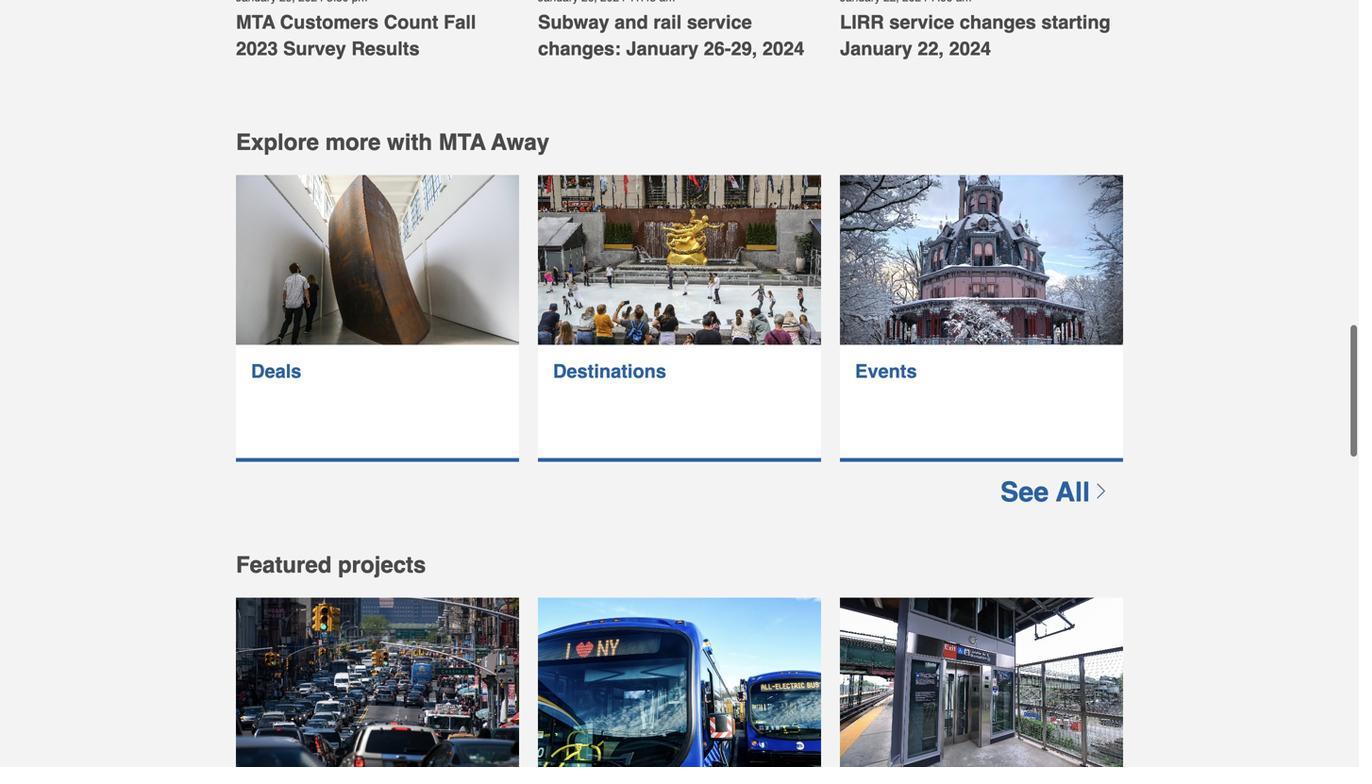 Task type: vqa. For each thing, say whether or not it's contained in the screenshot.
Explore
yes



Task type: locate. For each thing, give the bounding box(es) containing it.
1 2024 from the left
[[763, 38, 805, 59]]

2024
[[763, 38, 805, 59], [949, 38, 992, 59]]

service up 26-
[[687, 11, 752, 33]]

2 2024 from the left
[[949, 38, 992, 59]]

with
[[387, 129, 432, 155]]

2023
[[236, 38, 278, 59]]

1 horizontal spatial mta
[[439, 129, 486, 155]]

0 horizontal spatial january
[[626, 38, 699, 59]]

2 service from the left
[[890, 11, 955, 33]]

deals
[[251, 361, 302, 382]]

2024 inside subway and rail service changes: january 26-29, 2024
[[763, 38, 805, 59]]

starting
[[1042, 11, 1111, 33]]

january down the rail
[[626, 38, 699, 59]]

1 horizontal spatial service
[[890, 11, 955, 33]]

rail
[[654, 11, 682, 33]]

1 january from the left
[[626, 38, 699, 59]]

2024 down changes
[[949, 38, 992, 59]]

see all link
[[1001, 477, 1091, 508]]

customers
[[280, 11, 379, 33]]

service
[[687, 11, 752, 33], [890, 11, 955, 33]]

subway and rail service changes: january 26-29, 2024
[[538, 11, 805, 59]]

0 horizontal spatial mta
[[236, 11, 275, 33]]

lirr service changes starting january 22, 2024
[[840, 11, 1111, 59]]

featured
[[236, 553, 332, 579]]

mta
[[236, 11, 275, 33], [439, 129, 486, 155]]

results
[[352, 38, 420, 59]]

lirr
[[840, 11, 884, 33]]

lirr service changes starting january 22, 2024 link
[[840, 0, 1124, 62]]

survey
[[283, 38, 346, 59]]

subway and rail service changes: january 26-29, 2024 link
[[538, 0, 821, 62]]

changes:
[[538, 38, 621, 59]]

29,
[[731, 38, 758, 59]]

0 horizontal spatial 2024
[[763, 38, 805, 59]]

away
[[491, 129, 550, 155]]

2024 right 29,
[[763, 38, 805, 59]]

and
[[615, 11, 648, 33]]

see
[[1001, 477, 1049, 508]]

0 vertical spatial mta
[[236, 11, 275, 33]]

january down the lirr
[[840, 38, 913, 59]]

destinations
[[553, 361, 667, 382]]

1 service from the left
[[687, 11, 752, 33]]

explore
[[236, 129, 319, 155]]

2 january from the left
[[840, 38, 913, 59]]

mta up 2023
[[236, 11, 275, 33]]

mta right the with at left
[[439, 129, 486, 155]]

destinations link
[[538, 175, 821, 458]]

1 horizontal spatial 2024
[[949, 38, 992, 59]]

events link
[[840, 175, 1124, 458]]

january
[[626, 38, 699, 59], [840, 38, 913, 59]]

1 vertical spatial mta
[[439, 129, 486, 155]]

service up 22,
[[890, 11, 955, 33]]

0 horizontal spatial service
[[687, 11, 752, 33]]

changes
[[960, 11, 1037, 33]]

1 horizontal spatial january
[[840, 38, 913, 59]]

22,
[[918, 38, 944, 59]]



Task type: describe. For each thing, give the bounding box(es) containing it.
mta customers count fall 2023 survey results link
[[236, 0, 519, 62]]

all
[[1056, 477, 1091, 508]]

see all
[[1001, 477, 1091, 508]]

count
[[384, 11, 439, 33]]

deals link
[[236, 175, 519, 458]]

january inside lirr service changes starting january 22, 2024
[[840, 38, 913, 59]]

projects
[[338, 553, 426, 579]]

2024 inside lirr service changes starting january 22, 2024
[[949, 38, 992, 59]]

fall
[[444, 11, 476, 33]]

subway
[[538, 11, 610, 33]]

mta customers count fall 2023 survey results
[[236, 11, 476, 59]]

mta inside mta customers count fall 2023 survey results
[[236, 11, 275, 33]]

featured projects
[[236, 553, 426, 579]]

service inside subway and rail service changes: january 26-29, 2024
[[687, 11, 752, 33]]

explore more with mta away
[[236, 129, 550, 155]]

service inside lirr service changes starting january 22, 2024
[[890, 11, 955, 33]]

26-
[[704, 38, 731, 59]]

january inside subway and rail service changes: january 26-29, 2024
[[626, 38, 699, 59]]

events
[[855, 361, 917, 382]]

more
[[325, 129, 381, 155]]



